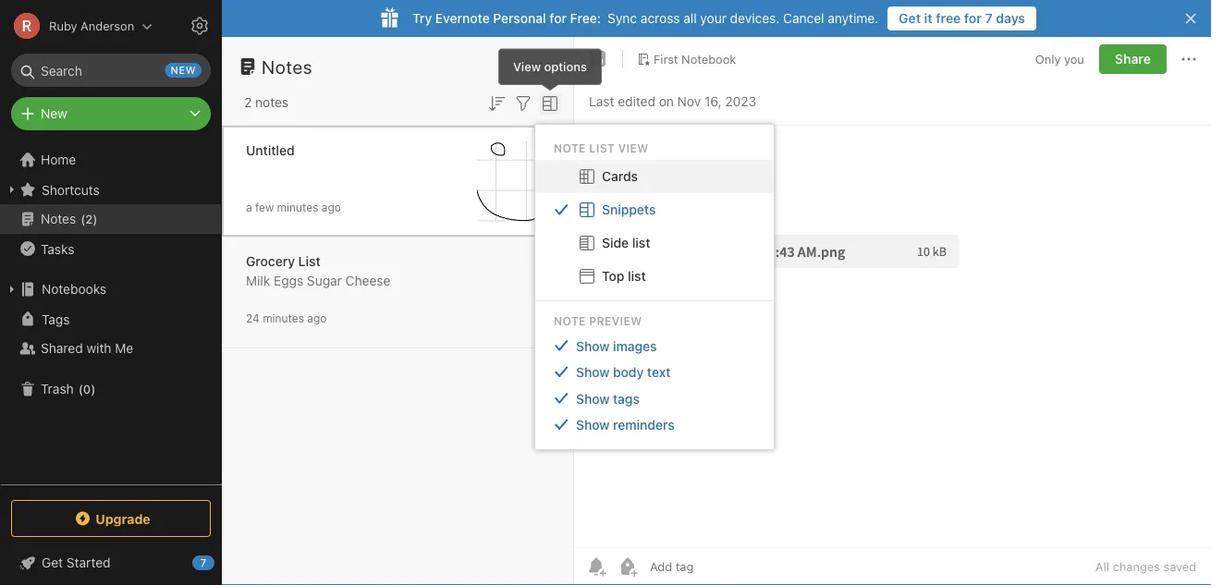 Task type: describe. For each thing, give the bounding box(es) containing it.
show body text link
[[536, 359, 774, 386]]

last edited on nov 16, 2023
[[589, 94, 757, 109]]

share button
[[1100, 44, 1167, 74]]

with
[[86, 341, 111, 356]]

share
[[1115, 51, 1152, 67]]

reminders
[[613, 417, 675, 433]]

notes ( 2 )
[[41, 211, 98, 227]]

tags
[[42, 311, 70, 327]]

more actions image
[[1178, 48, 1201, 70]]

notes for notes ( 2 )
[[41, 211, 76, 227]]

grocery
[[246, 254, 295, 269]]

add a reminder image
[[586, 556, 608, 578]]

list for side list
[[632, 235, 651, 250]]

thumbnail image
[[477, 141, 559, 222]]

tags button
[[0, 304, 221, 334]]

all
[[684, 11, 697, 26]]

view
[[513, 60, 541, 74]]

cancel
[[784, 11, 825, 26]]

show for show images
[[576, 338, 610, 354]]

shortcuts button
[[0, 175, 221, 204]]

cards menu item
[[536, 160, 774, 193]]

expand note image
[[587, 48, 610, 70]]

anderson
[[81, 19, 134, 33]]

dropdown list menu containing show images
[[536, 333, 774, 438]]

changes
[[1113, 560, 1161, 574]]

new button
[[11, 97, 211, 130]]

notebook
[[682, 52, 737, 66]]

show for show reminders
[[576, 417, 610, 433]]

last
[[589, 94, 615, 109]]

nov
[[678, 94, 701, 109]]

upgrade button
[[11, 500, 211, 537]]

milk
[[246, 273, 270, 289]]

list
[[590, 141, 615, 154]]

note window element
[[574, 37, 1212, 586]]

Search text field
[[24, 54, 198, 87]]

tags
[[613, 391, 640, 406]]

side list
[[602, 235, 651, 250]]

( for trash
[[78, 382, 83, 396]]

settings image
[[189, 15, 211, 37]]

) for notes
[[93, 212, 98, 226]]

cards
[[602, 168, 638, 184]]

( for notes
[[81, 212, 85, 226]]

home
[[41, 152, 76, 167]]

anytime.
[[828, 11, 879, 26]]

list for top list
[[628, 268, 646, 284]]

view options
[[513, 60, 587, 74]]

first notebook button
[[631, 46, 743, 72]]

get for get it free for 7 days
[[899, 11, 921, 26]]

notebooks link
[[0, 275, 221, 304]]

get it free for 7 days
[[899, 11, 1026, 26]]

on
[[659, 94, 674, 109]]

show reminders
[[576, 417, 675, 433]]

16,
[[705, 94, 722, 109]]

Sort options field
[[486, 91, 508, 115]]

show images
[[576, 338, 657, 354]]

dropdown list menu containing cards
[[536, 160, 774, 293]]

note for note list view
[[554, 141, 586, 154]]

ruby anderson
[[49, 19, 134, 33]]

notes
[[255, 95, 289, 110]]

milk eggs sugar cheese
[[246, 273, 391, 289]]

notebooks
[[42, 282, 106, 297]]

body
[[613, 365, 644, 380]]

eggs
[[274, 273, 304, 289]]

1 vertical spatial minutes
[[263, 312, 304, 325]]

only you
[[1036, 52, 1085, 66]]

shared
[[41, 341, 83, 356]]

for for free:
[[550, 11, 567, 26]]

note list element
[[222, 37, 574, 586]]

7 inside help and learning task checklist "field"
[[201, 557, 206, 569]]

0
[[83, 382, 91, 396]]

7 inside button
[[986, 11, 993, 26]]

grocery list
[[246, 254, 321, 269]]

free:
[[570, 11, 601, 26]]

your
[[701, 11, 727, 26]]

shared with me
[[41, 341, 133, 356]]

home link
[[0, 145, 222, 175]]

get started
[[42, 555, 111, 571]]

for for 7
[[965, 11, 982, 26]]

More actions field
[[1178, 44, 1201, 74]]

edited
[[618, 94, 656, 109]]

get for get started
[[42, 555, 63, 571]]

try evernote personal for free: sync across all your devices. cancel anytime.
[[413, 11, 879, 26]]

days
[[996, 11, 1026, 26]]

2 notes
[[244, 95, 289, 110]]

2 inside "notes ( 2 )"
[[85, 212, 93, 226]]

devices.
[[730, 11, 780, 26]]

all changes saved
[[1096, 560, 1197, 574]]



Task type: vqa. For each thing, say whether or not it's contained in the screenshot.
search box within the Main element
no



Task type: locate. For each thing, give the bounding box(es) containing it.
0 vertical spatial notes
[[262, 56, 313, 77]]

dropdown list menu
[[536, 160, 774, 293], [536, 333, 774, 438]]

preview
[[590, 314, 642, 327]]

2 left notes
[[244, 95, 252, 110]]

View options field
[[535, 91, 561, 115]]

4 show from the top
[[576, 417, 610, 433]]

) right trash in the bottom left of the page
[[91, 382, 96, 396]]

images
[[613, 338, 657, 354]]

get it free for 7 days button
[[888, 6, 1037, 31]]

list
[[298, 254, 321, 269]]

1 horizontal spatial 2
[[244, 95, 252, 110]]

a
[[246, 201, 252, 214]]

2
[[244, 95, 252, 110], [85, 212, 93, 226]]

1 horizontal spatial get
[[899, 11, 921, 26]]

try
[[413, 11, 432, 26]]

1 horizontal spatial 7
[[986, 11, 993, 26]]

1 dropdown list menu from the top
[[536, 160, 774, 293]]

show body text
[[576, 365, 671, 380]]

for inside button
[[965, 11, 982, 26]]

upgrade
[[96, 511, 151, 527]]

trash
[[41, 382, 74, 397]]

1 vertical spatial ago
[[307, 312, 327, 325]]

view
[[619, 141, 649, 154]]

0 horizontal spatial 7
[[201, 557, 206, 569]]

trash ( 0 )
[[41, 382, 96, 397]]

( down shortcuts on the top left of the page
[[81, 212, 85, 226]]

2 dropdown list menu from the top
[[536, 333, 774, 438]]

side list link
[[536, 226, 774, 260]]

2 show from the top
[[576, 365, 610, 380]]

) down shortcuts button on the top of the page
[[93, 212, 98, 226]]

1 vertical spatial note
[[554, 314, 586, 327]]

cards link
[[536, 160, 774, 193]]

1 note from the top
[[554, 141, 586, 154]]

expand notebooks image
[[5, 282, 19, 297]]

tree
[[0, 145, 222, 484]]

text
[[647, 365, 671, 380]]

1 for from the left
[[550, 11, 567, 26]]

show left tags
[[576, 391, 610, 406]]

show tags
[[576, 391, 640, 406]]

first
[[654, 52, 679, 66]]

ruby
[[49, 19, 77, 33]]

2 down shortcuts on the top left of the page
[[85, 212, 93, 226]]

snippets
[[602, 202, 656, 217]]

minutes right few
[[277, 201, 319, 214]]

get
[[899, 11, 921, 26], [42, 555, 63, 571]]

0 vertical spatial 2
[[244, 95, 252, 110]]

( inside trash ( 0 )
[[78, 382, 83, 396]]

list right the top
[[628, 268, 646, 284]]

0 vertical spatial list
[[632, 235, 651, 250]]

)
[[93, 212, 98, 226], [91, 382, 96, 396]]

across
[[641, 11, 680, 26]]

ago
[[322, 201, 341, 214], [307, 312, 327, 325]]

24 minutes ago
[[246, 312, 327, 325]]

show tags link
[[536, 386, 774, 412]]

a few minutes ago
[[246, 201, 341, 214]]

note list view
[[554, 141, 649, 154]]

only
[[1036, 52, 1061, 66]]

1 vertical spatial dropdown list menu
[[536, 333, 774, 438]]

show images link
[[536, 333, 774, 359]]

1 vertical spatial 2
[[85, 212, 93, 226]]

tasks
[[41, 241, 74, 256]]

ago down milk eggs sugar cheese
[[307, 312, 327, 325]]

Help and Learning task checklist field
[[0, 549, 222, 578]]

ago right few
[[322, 201, 341, 214]]

notes inside note list element
[[262, 56, 313, 77]]

( right trash in the bottom left of the page
[[78, 382, 83, 396]]

first notebook
[[654, 52, 737, 66]]

1 vertical spatial list
[[628, 268, 646, 284]]

notes up notes
[[262, 56, 313, 77]]

0 vertical spatial get
[[899, 11, 921, 26]]

note for note preview
[[554, 314, 586, 327]]

Add tag field
[[648, 559, 787, 575]]

add filters image
[[512, 92, 535, 115]]

2 for from the left
[[965, 11, 982, 26]]

0 horizontal spatial get
[[42, 555, 63, 571]]

notes for notes
[[262, 56, 313, 77]]

it
[[925, 11, 933, 26]]

minutes right 24
[[263, 312, 304, 325]]

list
[[632, 235, 651, 250], [628, 268, 646, 284]]

new
[[41, 106, 67, 121]]

2 note from the top
[[554, 314, 586, 327]]

1 show from the top
[[576, 338, 610, 354]]

show inside 'link'
[[576, 391, 610, 406]]

note left list on the top of the page
[[554, 141, 586, 154]]

0 horizontal spatial 2
[[85, 212, 93, 226]]

notes up tasks
[[41, 211, 76, 227]]

me
[[115, 341, 133, 356]]

notes
[[262, 56, 313, 77], [41, 211, 76, 227]]

0 vertical spatial ago
[[322, 201, 341, 214]]

0 vertical spatial note
[[554, 141, 586, 154]]

show up show tags
[[576, 365, 610, 380]]

show down show tags
[[576, 417, 610, 433]]

2023
[[726, 94, 757, 109]]

( inside "notes ( 2 )"
[[81, 212, 85, 226]]

top list link
[[536, 260, 774, 293]]

saved
[[1164, 560, 1197, 574]]

) inside trash ( 0 )
[[91, 382, 96, 396]]

7 left "days"
[[986, 11, 993, 26]]

1 horizontal spatial notes
[[262, 56, 313, 77]]

1 vertical spatial notes
[[41, 211, 76, 227]]

new search field
[[24, 54, 202, 87]]

Account field
[[0, 7, 153, 44]]

get inside help and learning task checklist "field"
[[42, 555, 63, 571]]

0 vertical spatial minutes
[[277, 201, 319, 214]]

shared with me link
[[0, 334, 221, 364]]

1 vertical spatial )
[[91, 382, 96, 396]]

click to collapse image
[[215, 551, 229, 574]]

1 vertical spatial get
[[42, 555, 63, 571]]

cheese
[[346, 273, 391, 289]]

get left the started
[[42, 555, 63, 571]]

evernote
[[436, 11, 490, 26]]

side
[[602, 235, 629, 250]]

show reminders link
[[536, 412, 774, 438]]

get inside button
[[899, 11, 921, 26]]

0 horizontal spatial notes
[[41, 211, 76, 227]]

free
[[936, 11, 961, 26]]

few
[[255, 201, 274, 214]]

1 horizontal spatial for
[[965, 11, 982, 26]]

show for show body text
[[576, 365, 610, 380]]

(
[[81, 212, 85, 226], [78, 382, 83, 396]]

Add filters field
[[512, 91, 535, 115]]

for left free:
[[550, 11, 567, 26]]

started
[[66, 555, 111, 571]]

top list
[[602, 268, 646, 284]]

note left preview
[[554, 314, 586, 327]]

options
[[544, 60, 587, 74]]

Note Editor text field
[[574, 126, 1212, 548]]

you
[[1065, 52, 1085, 66]]

for right free
[[965, 11, 982, 26]]

0 vertical spatial )
[[93, 212, 98, 226]]

top
[[602, 268, 625, 284]]

all
[[1096, 560, 1110, 574]]

0 vertical spatial 7
[[986, 11, 993, 26]]

untitled
[[246, 143, 295, 158]]

add tag image
[[617, 556, 639, 578]]

view options tooltip
[[499, 49, 602, 92]]

sync
[[608, 11, 637, 26]]

note preview
[[554, 314, 642, 327]]

1 vertical spatial 7
[[201, 557, 206, 569]]

for
[[550, 11, 567, 26], [965, 11, 982, 26]]

0 vertical spatial (
[[81, 212, 85, 226]]

0 horizontal spatial for
[[550, 11, 567, 26]]

3 show from the top
[[576, 391, 610, 406]]

2 inside note list element
[[244, 95, 252, 110]]

list right side
[[632, 235, 651, 250]]

1 vertical spatial (
[[78, 382, 83, 396]]

note
[[554, 141, 586, 154], [554, 314, 586, 327]]

get left it
[[899, 11, 921, 26]]

new
[[171, 64, 196, 76]]

7
[[986, 11, 993, 26], [201, 557, 206, 569]]

) inside "notes ( 2 )"
[[93, 212, 98, 226]]

show for show tags
[[576, 391, 610, 406]]

0 vertical spatial dropdown list menu
[[536, 160, 774, 293]]

show down note preview
[[576, 338, 610, 354]]

24
[[246, 312, 260, 325]]

shortcuts
[[42, 182, 100, 197]]

) for trash
[[91, 382, 96, 396]]

7 left click to collapse image
[[201, 557, 206, 569]]

tree containing home
[[0, 145, 222, 484]]

personal
[[493, 11, 546, 26]]



